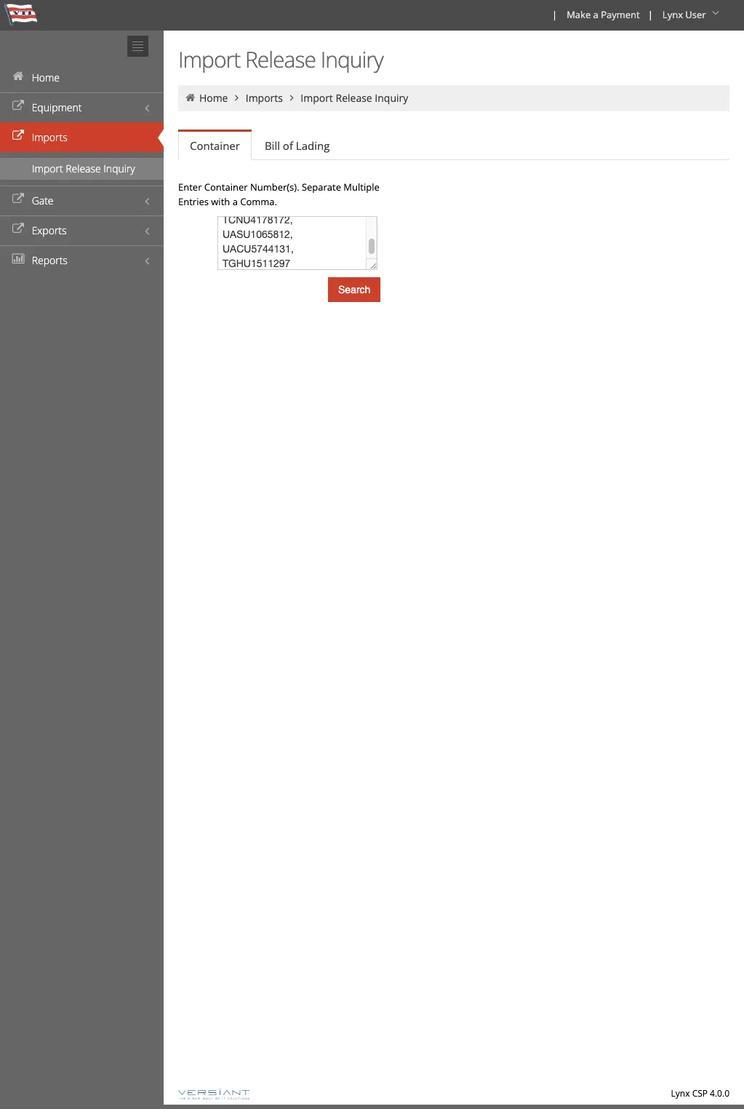 Task type: locate. For each thing, give the bounding box(es) containing it.
0 horizontal spatial |
[[553, 8, 558, 21]]

import release inquiry link up the gate link
[[0, 158, 164, 180]]

container
[[190, 138, 240, 153], [204, 181, 248, 194]]

gate link
[[0, 186, 164, 216]]

2 vertical spatial import
[[32, 162, 63, 175]]

1 vertical spatial release
[[336, 91, 373, 105]]

2 vertical spatial release
[[66, 162, 101, 175]]

angle right image right home image
[[231, 92, 243, 103]]

home link up equipment
[[0, 63, 164, 92]]

a right make
[[594, 8, 599, 21]]

2 vertical spatial import release inquiry
[[32, 162, 135, 175]]

external link image
[[11, 101, 25, 111], [11, 224, 25, 234]]

1 horizontal spatial import release inquiry link
[[301, 91, 409, 105]]

import up home image
[[178, 44, 240, 74]]

2 horizontal spatial import
[[301, 91, 333, 105]]

import release inquiry
[[178, 44, 384, 74], [301, 91, 409, 105], [32, 162, 135, 175]]

0 vertical spatial import release inquiry link
[[301, 91, 409, 105]]

lynx csp 4.0.0
[[672, 1088, 730, 1100]]

0 vertical spatial import release inquiry
[[178, 44, 384, 74]]

4.0.0
[[711, 1088, 730, 1100]]

0 horizontal spatial home
[[32, 71, 60, 84]]

external link image up bar chart image
[[11, 224, 25, 234]]

lynx
[[663, 8, 684, 21], [672, 1088, 691, 1100]]

import up lading
[[301, 91, 333, 105]]

0 horizontal spatial home link
[[0, 63, 164, 92]]

versiant image
[[178, 1089, 250, 1100]]

home
[[32, 71, 60, 84], [199, 91, 228, 105]]

external link image for imports
[[11, 131, 25, 141]]

2 | from the left
[[648, 8, 654, 21]]

a right with
[[233, 195, 238, 208]]

angle right image up of
[[286, 92, 298, 103]]

multiple
[[344, 181, 380, 194]]

bill of lading link
[[253, 131, 342, 160]]

1 horizontal spatial imports link
[[246, 91, 283, 105]]

1 external link image from the top
[[11, 101, 25, 111]]

1 vertical spatial inquiry
[[375, 91, 409, 105]]

external link image inside the gate link
[[11, 194, 25, 205]]

lynx user link
[[657, 0, 729, 31]]

external link image left gate
[[11, 194, 25, 205]]

0 vertical spatial external link image
[[11, 101, 25, 111]]

angle down image
[[709, 8, 724, 18]]

external link image down home icon
[[11, 131, 25, 141]]

entries
[[178, 195, 209, 208]]

a inside enter container number(s).  separate multiple entries with a comma.
[[233, 195, 238, 208]]

0 horizontal spatial release
[[66, 162, 101, 175]]

None text field
[[218, 216, 378, 270]]

import release inquiry link up lading
[[301, 91, 409, 105]]

2 external link image from the top
[[11, 224, 25, 234]]

1 angle right image from the left
[[231, 92, 243, 103]]

imports up bill on the top of the page
[[246, 91, 283, 105]]

0 horizontal spatial a
[[233, 195, 238, 208]]

1 vertical spatial a
[[233, 195, 238, 208]]

home link
[[0, 63, 164, 92], [199, 91, 228, 105]]

imports link down equipment
[[0, 122, 164, 152]]

imports
[[246, 91, 283, 105], [32, 130, 68, 144]]

number(s).
[[250, 181, 300, 194]]

0 vertical spatial home
[[32, 71, 60, 84]]

0 horizontal spatial import
[[32, 162, 63, 175]]

1 horizontal spatial imports
[[246, 91, 283, 105]]

lynx left user
[[663, 8, 684, 21]]

1 horizontal spatial import
[[178, 44, 240, 74]]

imports down equipment
[[32, 130, 68, 144]]

lynx left csp
[[672, 1088, 691, 1100]]

comma.
[[240, 195, 277, 208]]

import release inquiry for the leftmost 'import release inquiry' link
[[32, 162, 135, 175]]

2 external link image from the top
[[11, 194, 25, 205]]

|
[[553, 8, 558, 21], [648, 8, 654, 21]]

reports
[[32, 253, 68, 267]]

| right payment
[[648, 8, 654, 21]]

| left make
[[553, 8, 558, 21]]

gate
[[32, 194, 54, 207]]

0 vertical spatial lynx
[[663, 8, 684, 21]]

0 horizontal spatial angle right image
[[231, 92, 243, 103]]

2 horizontal spatial release
[[336, 91, 373, 105]]

0 vertical spatial container
[[190, 138, 240, 153]]

container up the enter
[[190, 138, 240, 153]]

1 vertical spatial external link image
[[11, 194, 25, 205]]

0 vertical spatial release
[[245, 44, 316, 74]]

external link image for exports
[[11, 224, 25, 234]]

1 vertical spatial container
[[204, 181, 248, 194]]

user
[[686, 8, 707, 21]]

imports link
[[246, 91, 283, 105], [0, 122, 164, 152]]

lynx user
[[663, 8, 707, 21]]

1 external link image from the top
[[11, 131, 25, 141]]

import release inquiry link
[[301, 91, 409, 105], [0, 158, 164, 180]]

external link image inside equipment link
[[11, 101, 25, 111]]

0 horizontal spatial import release inquiry link
[[0, 158, 164, 180]]

1 horizontal spatial release
[[245, 44, 316, 74]]

1 vertical spatial home
[[199, 91, 228, 105]]

a
[[594, 8, 599, 21], [233, 195, 238, 208]]

0 horizontal spatial imports link
[[0, 122, 164, 152]]

1 vertical spatial imports link
[[0, 122, 164, 152]]

1 horizontal spatial a
[[594, 8, 599, 21]]

1 vertical spatial import release inquiry link
[[0, 158, 164, 180]]

inquiry
[[321, 44, 384, 74], [375, 91, 409, 105], [104, 162, 135, 175]]

external link image inside exports link
[[11, 224, 25, 234]]

1 vertical spatial lynx
[[672, 1088, 691, 1100]]

1 horizontal spatial home
[[199, 91, 228, 105]]

1 vertical spatial import release inquiry
[[301, 91, 409, 105]]

2 vertical spatial inquiry
[[104, 162, 135, 175]]

home right home icon
[[32, 71, 60, 84]]

0 vertical spatial external link image
[[11, 131, 25, 141]]

container link
[[178, 132, 252, 160]]

1 horizontal spatial angle right image
[[286, 92, 298, 103]]

0 vertical spatial import
[[178, 44, 240, 74]]

1 horizontal spatial |
[[648, 8, 654, 21]]

angle right image
[[231, 92, 243, 103], [286, 92, 298, 103]]

0 horizontal spatial imports
[[32, 130, 68, 144]]

container up with
[[204, 181, 248, 194]]

import up gate
[[32, 162, 63, 175]]

imports link up bill on the top of the page
[[246, 91, 283, 105]]

import
[[178, 44, 240, 74], [301, 91, 333, 105], [32, 162, 63, 175]]

external link image
[[11, 131, 25, 141], [11, 194, 25, 205]]

release
[[245, 44, 316, 74], [336, 91, 373, 105], [66, 162, 101, 175]]

home right home image
[[199, 91, 228, 105]]

1 horizontal spatial home link
[[199, 91, 228, 105]]

exports
[[32, 224, 67, 237]]

home link right home image
[[199, 91, 228, 105]]

1 vertical spatial external link image
[[11, 224, 25, 234]]

inquiry for the leftmost 'import release inquiry' link
[[104, 162, 135, 175]]

external link image down home icon
[[11, 101, 25, 111]]

1 vertical spatial import
[[301, 91, 333, 105]]

search button
[[328, 277, 381, 302]]

bill of lading
[[265, 138, 330, 153]]



Task type: vqa. For each thing, say whether or not it's contained in the screenshot.
the bottom Please
no



Task type: describe. For each thing, give the bounding box(es) containing it.
csp
[[693, 1088, 708, 1100]]

home image
[[11, 71, 25, 82]]

equipment
[[32, 100, 82, 114]]

1 vertical spatial imports
[[32, 130, 68, 144]]

lading
[[296, 138, 330, 153]]

container inside enter container number(s).  separate multiple entries with a comma.
[[204, 181, 248, 194]]

equipment link
[[0, 92, 164, 122]]

payment
[[602, 8, 640, 21]]

0 vertical spatial imports link
[[246, 91, 283, 105]]

home image
[[184, 92, 197, 103]]

2 angle right image from the left
[[286, 92, 298, 103]]

exports link
[[0, 216, 164, 245]]

make a payment
[[567, 8, 640, 21]]

search
[[339, 284, 371, 296]]

of
[[283, 138, 293, 153]]

release for the leftmost 'import release inquiry' link
[[66, 162, 101, 175]]

release for the rightmost 'import release inquiry' link
[[336, 91, 373, 105]]

external link image for equipment
[[11, 101, 25, 111]]

with
[[211, 195, 230, 208]]

import release inquiry for the rightmost 'import release inquiry' link
[[301, 91, 409, 105]]

lynx for lynx csp 4.0.0
[[672, 1088, 691, 1100]]

make a payment link
[[561, 0, 646, 31]]

inquiry for the rightmost 'import release inquiry' link
[[375, 91, 409, 105]]

make
[[567, 8, 591, 21]]

lynx for lynx user
[[663, 8, 684, 21]]

0 vertical spatial a
[[594, 8, 599, 21]]

bill
[[265, 138, 280, 153]]

1 | from the left
[[553, 8, 558, 21]]

separate
[[302, 181, 341, 194]]

0 vertical spatial imports
[[246, 91, 283, 105]]

external link image for gate
[[11, 194, 25, 205]]

reports link
[[0, 245, 164, 275]]

enter
[[178, 181, 202, 194]]

0 vertical spatial inquiry
[[321, 44, 384, 74]]

enter container number(s).  separate multiple entries with a comma.
[[178, 181, 380, 208]]

bar chart image
[[11, 254, 25, 264]]



